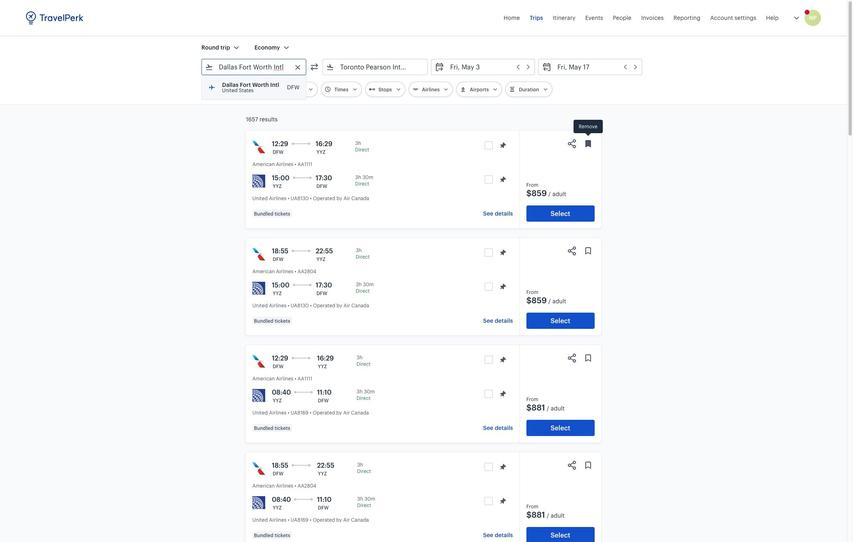 Task type: locate. For each thing, give the bounding box(es) containing it.
tooltip
[[574, 120, 603, 137]]

united airlines image
[[252, 282, 265, 295], [252, 497, 265, 510]]

1 united airlines image from the top
[[252, 175, 265, 188]]

united airlines image for third american airlines image from the bottom of the page
[[252, 175, 265, 188]]

Return field
[[552, 61, 639, 74]]

2 united airlines image from the top
[[252, 389, 265, 402]]

1 vertical spatial united airlines image
[[252, 389, 265, 402]]

1 vertical spatial american airlines image
[[252, 355, 265, 368]]

0 vertical spatial united airlines image
[[252, 175, 265, 188]]

2 american airlines image from the top
[[252, 355, 265, 368]]

united airlines image for american airlines icon
[[252, 282, 265, 295]]

0 vertical spatial american airlines image
[[252, 141, 265, 154]]

2 united airlines image from the top
[[252, 497, 265, 510]]

2 vertical spatial american airlines image
[[252, 462, 265, 475]]

united airlines image for second american airlines image from the bottom of the page
[[252, 389, 265, 402]]

1 american airlines image from the top
[[252, 141, 265, 154]]

Depart field
[[445, 61, 532, 74]]

0 vertical spatial united airlines image
[[252, 282, 265, 295]]

1 united airlines image from the top
[[252, 282, 265, 295]]

1 vertical spatial united airlines image
[[252, 497, 265, 510]]

united airlines image
[[252, 175, 265, 188], [252, 389, 265, 402]]

american airlines image
[[252, 141, 265, 154], [252, 355, 265, 368], [252, 462, 265, 475]]



Task type: vqa. For each thing, say whether or not it's contained in the screenshot.
"Add first traveler" search box
no



Task type: describe. For each thing, give the bounding box(es) containing it.
united airlines image for first american airlines image from the bottom
[[252, 497, 265, 510]]

3 american airlines image from the top
[[252, 462, 265, 475]]

From search field
[[213, 61, 296, 74]]

american airlines image
[[252, 248, 265, 261]]

To search field
[[335, 61, 417, 74]]



